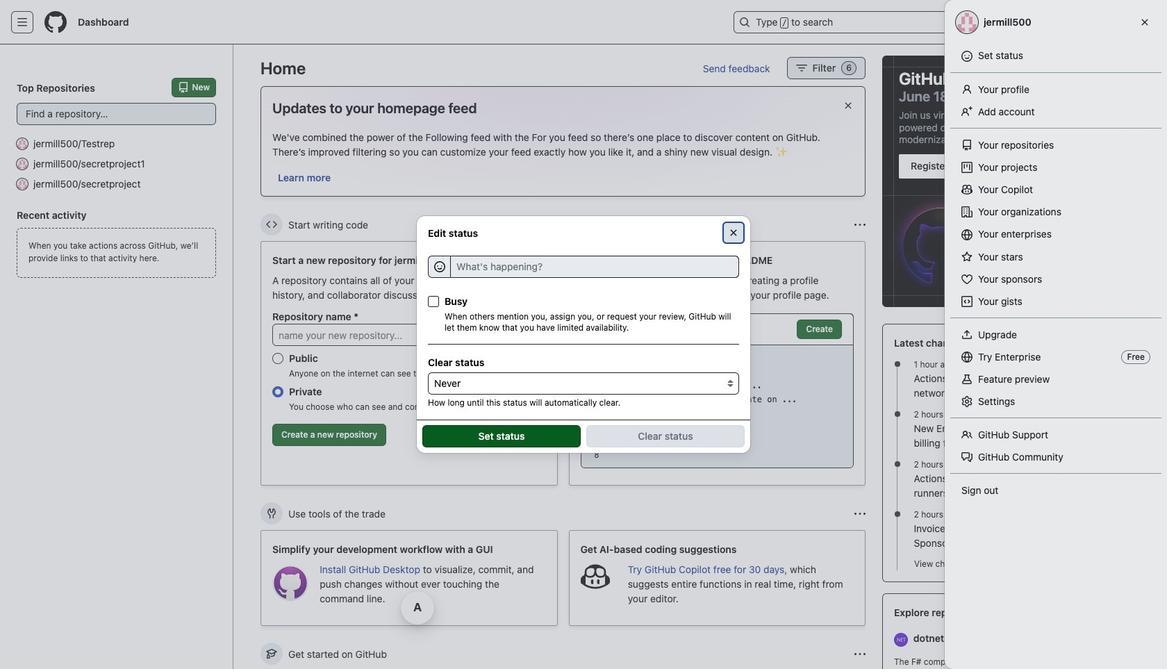 Task type: vqa. For each thing, say whether or not it's contained in the screenshot.
excluding
no



Task type: locate. For each thing, give the bounding box(es) containing it.
homepage image
[[44, 11, 67, 33]]

0 vertical spatial dot fill image
[[892, 409, 903, 420]]

1 vertical spatial dot fill image
[[892, 459, 903, 470]]

dot fill image
[[892, 359, 903, 370]]

2 vertical spatial dot fill image
[[892, 509, 903, 520]]

2 dot fill image from the top
[[892, 459, 903, 470]]

3 dot fill image from the top
[[892, 509, 903, 520]]

dot fill image
[[892, 409, 903, 420], [892, 459, 903, 470], [892, 509, 903, 520]]

1 dot fill image from the top
[[892, 409, 903, 420]]



Task type: describe. For each thing, give the bounding box(es) containing it.
account element
[[0, 44, 233, 669]]

command palette image
[[960, 17, 971, 28]]

explore element
[[883, 56, 1130, 669]]

explore repositories navigation
[[883, 594, 1130, 669]]



